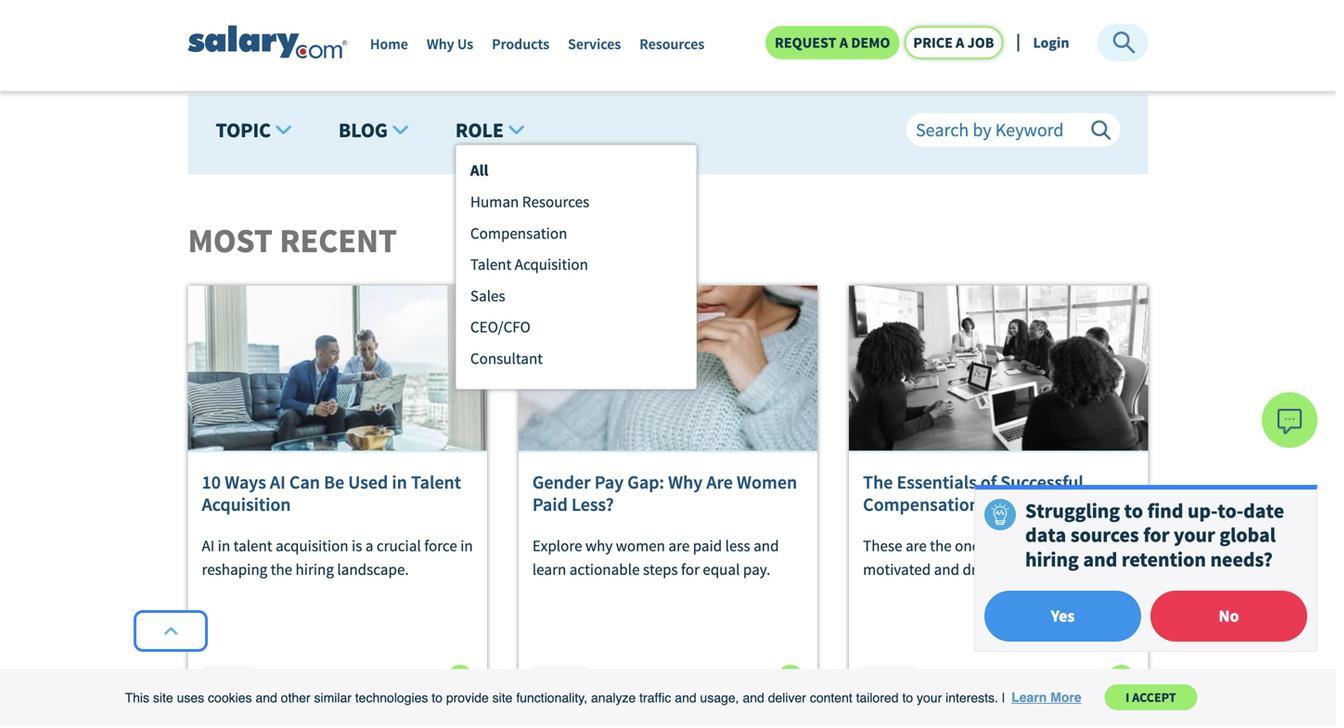 Task type: vqa. For each thing, say whether or not it's contained in the screenshot.
Technology
no



Task type: locate. For each thing, give the bounding box(es) containing it.
2 read from the left
[[688, 671, 724, 689]]

women
[[616, 536, 665, 556]]

0 horizontal spatial site
[[153, 691, 173, 706]]

retention
[[1122, 547, 1206, 573]]

acquisition inside 10 ways ai can be used in talent acquisition
[[202, 493, 291, 516]]

the
[[930, 536, 952, 556], [271, 560, 292, 580]]

ai inside 'ai in talent acquisition is a crucial force in reshaping the hiring landscape.'
[[202, 536, 215, 556]]

less
[[725, 536, 750, 556]]

are inside explore why women are paid less and learn actionable steps for equal pay.
[[669, 536, 690, 556]]

and left 'deliver'
[[743, 691, 765, 706]]

1 horizontal spatial for
[[1144, 523, 1170, 548]]

request
[[775, 33, 837, 52]]

and up pay.
[[754, 536, 779, 556]]

for inside explore why women are paid less and learn actionable steps for equal pay.
[[681, 560, 700, 580]]

why
[[427, 35, 454, 53], [668, 471, 703, 494]]

your left interests. on the bottom right of page
[[917, 691, 942, 706]]

a left 'demo'
[[840, 33, 848, 52]]

0 horizontal spatial read more link
[[358, 666, 473, 692]]

blog up functionality,
[[540, 670, 578, 690]]

2 horizontal spatial read more link
[[1019, 666, 1135, 692]]

arrow right image for gender pay gap: why are women paid less?
[[778, 666, 804, 692]]

0 horizontal spatial the
[[271, 560, 292, 580]]

pay.
[[743, 560, 771, 580]]

1 arrow right image from the left
[[778, 666, 804, 692]]

site right provide
[[492, 691, 513, 706]]

for inside struggling to find up-to-date data sources for your global hiring and retention needs?
[[1144, 523, 1170, 548]]

blog for 10 ways ai can be used in talent acquisition
[[209, 670, 247, 690]]

1 vertical spatial why
[[668, 471, 703, 494]]

your inside struggling to find up-to-date data sources for your global hiring and retention needs?
[[1174, 523, 1216, 548]]

read more link right similar
[[358, 666, 473, 692]]

paid
[[693, 536, 722, 556]]

hiring inside 'ai in talent acquisition is a crucial force in reshaping the hiring landscape.'
[[296, 560, 334, 580]]

1 horizontal spatial your
[[1174, 523, 1216, 548]]

1 vertical spatial acquisition
[[202, 493, 291, 516]]

read more
[[358, 671, 438, 689], [688, 671, 769, 689], [1019, 671, 1099, 689]]

0 horizontal spatial resources
[[522, 192, 590, 212]]

0 vertical spatial acquisition
[[515, 255, 588, 274]]

struggling
[[1026, 498, 1120, 524]]

compensation inside the essentials of successful compensation plan management
[[863, 493, 980, 516]]

read for less?
[[688, 671, 724, 689]]

role
[[456, 117, 504, 143]]

up-
[[1188, 498, 1218, 524]]

motivated
[[863, 560, 931, 580]]

1 horizontal spatial read more link
[[688, 666, 804, 692]]

arrow right image left content
[[778, 666, 804, 692]]

more
[[396, 671, 435, 689], [727, 671, 766, 689], [1057, 671, 1096, 689], [1051, 691, 1082, 706]]

products
[[492, 35, 550, 53]]

1 read more from the left
[[358, 671, 438, 689]]

1 horizontal spatial the
[[930, 536, 952, 556]]

|
[[1002, 691, 1006, 706]]

ai left can
[[270, 471, 286, 494]]

sales
[[470, 286, 505, 306]]

read up the learn
[[1019, 671, 1054, 689]]

1 vertical spatial for
[[681, 560, 700, 580]]

blog
[[339, 117, 388, 143], [209, 670, 247, 690], [540, 670, 578, 690], [871, 670, 909, 690]]

the inside 'ai in talent acquisition is a crucial force in reshaping the hiring landscape.'
[[271, 560, 292, 580]]

1 read more link from the left
[[358, 666, 473, 692]]

1 vertical spatial ai
[[202, 536, 215, 556]]

hiring for landscape.
[[296, 560, 334, 580]]

0 vertical spatial your
[[1174, 523, 1216, 548]]

1 horizontal spatial read more
[[688, 671, 769, 689]]

2 site from the left
[[492, 691, 513, 706]]

0 horizontal spatial for
[[681, 560, 700, 580]]

resources link
[[640, 35, 705, 63]]

1 horizontal spatial talent
[[470, 255, 512, 274]]

read more link down "yes" button
[[1019, 666, 1135, 692]]

search image
[[1111, 30, 1137, 56], [1091, 120, 1111, 140]]

most
[[188, 220, 273, 262]]

and down struggling at the right bottom of the page
[[1083, 547, 1118, 573]]

and inside struggling to find up-to-date data sources for your global hiring and retention needs?
[[1083, 547, 1118, 573]]

ai inside 10 ways ai can be used in talent acquisition
[[270, 471, 286, 494]]

arrow right image for the essentials of successful compensation plan management
[[1109, 666, 1135, 692]]

in right 'force'
[[461, 536, 473, 556]]

2 arrow right image from the left
[[1109, 666, 1135, 692]]

that
[[990, 536, 1017, 556]]

and inside 'these are the ones that keep employees motivated and drive business results.'
[[934, 560, 960, 580]]

1 horizontal spatial are
[[906, 536, 927, 556]]

1 horizontal spatial site
[[492, 691, 513, 706]]

2 are from the left
[[906, 536, 927, 556]]

2 read more link from the left
[[688, 666, 804, 692]]

1 horizontal spatial hiring
[[1026, 547, 1079, 573]]

10 ways ai can be used in talent acquisition image
[[188, 286, 487, 453]]

1 site from the left
[[153, 691, 173, 706]]

0 vertical spatial why
[[427, 35, 454, 53]]

to inside struggling to find up-to-date data sources for your global hiring and retention needs?
[[1125, 498, 1143, 524]]

the
[[863, 471, 893, 494]]

why left are
[[668, 471, 703, 494]]

read for talent
[[358, 671, 393, 689]]

a inside 'link'
[[956, 33, 965, 52]]

gender pay gap: why are women paid less? image
[[519, 286, 818, 453]]

0 horizontal spatial your
[[917, 691, 942, 706]]

compensation up 'talent acquisition'
[[470, 223, 567, 243]]

acquisition up "talent"
[[202, 493, 291, 516]]

more for gender pay gap: why are women paid less?
[[727, 671, 766, 689]]

0 vertical spatial talent
[[470, 255, 512, 274]]

0 vertical spatial for
[[1144, 523, 1170, 548]]

business
[[999, 560, 1057, 580]]

more for 10 ways ai can be used in talent acquisition
[[396, 671, 435, 689]]

less?
[[572, 493, 614, 516]]

hiring
[[1026, 547, 1079, 573], [296, 560, 334, 580]]

2 horizontal spatial a
[[956, 33, 965, 52]]

talent
[[233, 536, 272, 556]]

0 horizontal spatial are
[[669, 536, 690, 556]]

1 horizontal spatial read
[[688, 671, 724, 689]]

0 horizontal spatial arrow right image
[[778, 666, 804, 692]]

1 vertical spatial talent
[[411, 471, 461, 494]]

0 vertical spatial compensation
[[470, 223, 567, 243]]

1 horizontal spatial to
[[902, 691, 913, 706]]

actionable
[[570, 560, 640, 580]]

results.
[[1060, 560, 1108, 580]]

2 horizontal spatial read more
[[1019, 671, 1099, 689]]

read more up technologies
[[358, 671, 438, 689]]

more down "yes" button
[[1057, 671, 1096, 689]]

0 horizontal spatial why
[[427, 35, 454, 53]]

are left paid
[[669, 536, 690, 556]]

more right the learn
[[1051, 691, 1082, 706]]

resources right services
[[640, 35, 705, 53]]

0 horizontal spatial talent
[[411, 471, 461, 494]]

for right sources
[[1144, 523, 1170, 548]]

Search by Keyword search field
[[907, 113, 1121, 147]]

talent inside 10 ways ai can be used in talent acquisition
[[411, 471, 461, 494]]

explore
[[533, 536, 582, 556]]

talent up 'force'
[[411, 471, 461, 494]]

ai
[[270, 471, 286, 494], [202, 536, 215, 556]]

acquisition
[[515, 255, 588, 274], [202, 493, 291, 516]]

no
[[1219, 606, 1239, 627]]

the essentials of successful compensation plan management| salary.com image
[[849, 286, 1148, 453]]

1 horizontal spatial ai
[[270, 471, 286, 494]]

successful
[[1001, 471, 1084, 494]]

read more link for less?
[[688, 666, 804, 692]]

site
[[153, 691, 173, 706], [492, 691, 513, 706]]

more up usage,
[[727, 671, 766, 689]]

read more up the learn
[[1019, 671, 1099, 689]]

find
[[1148, 498, 1184, 524]]

1 read from the left
[[358, 671, 393, 689]]

this site uses cookies and other similar technologies to provide site functionality, analyze traffic and usage, and deliver content tailored to your interests. | learn more
[[125, 691, 1082, 706]]

0 horizontal spatial hiring
[[296, 560, 334, 580]]

tailored
[[856, 691, 899, 706]]

talent acquisition
[[470, 255, 588, 274]]

a inside 'ai in talent acquisition is a crucial force in reshaping the hiring landscape.'
[[365, 536, 374, 556]]

the down "talent"
[[271, 560, 292, 580]]

resources
[[640, 35, 705, 53], [522, 192, 590, 212]]

site right the this
[[153, 691, 173, 706]]

1 horizontal spatial arrow right image
[[1109, 666, 1135, 692]]

talent
[[470, 255, 512, 274], [411, 471, 461, 494]]

1 horizontal spatial resources
[[640, 35, 705, 53]]

can
[[289, 471, 320, 494]]

human resources
[[470, 192, 590, 212]]

keep
[[1020, 536, 1052, 556]]

1 are from the left
[[669, 536, 690, 556]]

1 vertical spatial your
[[917, 691, 942, 706]]

your
[[1174, 523, 1216, 548], [917, 691, 942, 706]]

None search field
[[907, 113, 1121, 144]]

traffic
[[640, 691, 671, 706]]

3 read more link from the left
[[1019, 666, 1135, 692]]

functionality,
[[516, 691, 588, 706]]

your left to- at the bottom of the page
[[1174, 523, 1216, 548]]

1 vertical spatial the
[[271, 560, 292, 580]]

0 horizontal spatial ai
[[202, 536, 215, 556]]

why us
[[427, 35, 473, 53]]

resources right human
[[522, 192, 590, 212]]

acquisition down human resources
[[515, 255, 588, 274]]

why left 'us'
[[427, 35, 454, 53]]

hiring inside struggling to find up-to-date data sources for your global hiring and retention needs?
[[1026, 547, 1079, 573]]

ones
[[955, 536, 987, 556]]

services link
[[568, 35, 621, 63]]

0 horizontal spatial a
[[365, 536, 374, 556]]

read up usage,
[[688, 671, 724, 689]]

in right used
[[392, 471, 407, 494]]

for
[[1144, 523, 1170, 548], [681, 560, 700, 580]]

blog up tailored
[[871, 670, 909, 690]]

0 horizontal spatial acquisition
[[202, 493, 291, 516]]

arrow right image
[[778, 666, 804, 692], [1109, 666, 1135, 692]]

explore why women are paid less and learn actionable steps for equal pay.
[[533, 536, 779, 580]]

read more link left content
[[688, 666, 804, 692]]

1 vertical spatial compensation
[[863, 493, 980, 516]]

a left job
[[956, 33, 965, 52]]

compensation up these
[[863, 493, 980, 516]]

ways
[[225, 471, 266, 494]]

2 horizontal spatial read
[[1019, 671, 1054, 689]]

of
[[981, 471, 997, 494]]

10 ways ai can be used in talent acquisition link
[[202, 471, 473, 516]]

ai up reshaping
[[202, 536, 215, 556]]

in up reshaping
[[218, 536, 230, 556]]

1 vertical spatial resources
[[522, 192, 590, 212]]

0 vertical spatial ai
[[270, 471, 286, 494]]

a right is
[[365, 536, 374, 556]]

and left drive
[[934, 560, 960, 580]]

a for price
[[956, 33, 965, 52]]

are
[[669, 536, 690, 556], [906, 536, 927, 556]]

talent up sales
[[470, 255, 512, 274]]

arrow right image right learn more button
[[1109, 666, 1135, 692]]

in inside 10 ways ai can be used in talent acquisition
[[392, 471, 407, 494]]

a
[[840, 33, 848, 52], [956, 33, 965, 52], [365, 536, 374, 556]]

gender pay gap: why are women paid less?
[[533, 471, 797, 516]]

provide
[[446, 691, 489, 706]]

read more up usage,
[[688, 671, 769, 689]]

to left find
[[1125, 498, 1143, 524]]

to
[[1125, 498, 1143, 524], [432, 691, 443, 706], [902, 691, 913, 706]]

read more link
[[358, 666, 473, 692], [688, 666, 804, 692], [1019, 666, 1135, 692]]

to left arrow right icon
[[432, 691, 443, 706]]

read up technologies
[[358, 671, 393, 689]]

recent
[[280, 220, 397, 262]]

0 vertical spatial the
[[930, 536, 952, 556]]

1 horizontal spatial in
[[392, 471, 407, 494]]

are up motivated
[[906, 536, 927, 556]]

10 ways ai can be used in talent acquisition
[[202, 471, 461, 516]]

why inside gender pay gap: why are women paid less?
[[668, 471, 703, 494]]

the inside 'these are the ones that keep employees motivated and drive business results.'
[[930, 536, 952, 556]]

2 horizontal spatial to
[[1125, 498, 1143, 524]]

1 horizontal spatial why
[[668, 471, 703, 494]]

1 horizontal spatial a
[[840, 33, 848, 52]]

services
[[568, 35, 621, 53]]

2 read more from the left
[[688, 671, 769, 689]]

to right tailored
[[902, 691, 913, 706]]

1 horizontal spatial compensation
[[863, 493, 980, 516]]

the left the ones
[[930, 536, 952, 556]]

interests.
[[946, 691, 999, 706]]

blog up cookies
[[209, 670, 247, 690]]

0 horizontal spatial read
[[358, 671, 393, 689]]

more up technologies
[[396, 671, 435, 689]]

0 horizontal spatial read more
[[358, 671, 438, 689]]

struggling to find up-to-date data sources for your global hiring and retention needs?
[[1026, 498, 1285, 573]]

steps
[[643, 560, 678, 580]]

read more link for talent
[[358, 666, 473, 692]]

0 vertical spatial resources
[[640, 35, 705, 53]]

all
[[470, 161, 489, 180]]

for down paid
[[681, 560, 700, 580]]



Task type: describe. For each thing, give the bounding box(es) containing it.
other
[[281, 691, 311, 706]]

management
[[1024, 493, 1128, 516]]

why
[[586, 536, 613, 556]]

acquisition
[[276, 536, 349, 556]]

2 horizontal spatial in
[[461, 536, 473, 556]]

drive
[[963, 560, 996, 580]]

needs?
[[1211, 547, 1273, 573]]

human
[[470, 192, 519, 212]]

10
[[202, 471, 221, 494]]

topic
[[216, 117, 271, 143]]

home
[[370, 35, 408, 53]]

job
[[968, 33, 994, 52]]

a for request
[[840, 33, 848, 52]]

request a demo
[[775, 33, 890, 52]]

price
[[914, 33, 953, 52]]

blog for gender pay gap: why are women paid less?
[[540, 670, 578, 690]]

learn more button
[[1009, 684, 1084, 712]]

gender
[[533, 471, 591, 494]]

cookieconsent dialog
[[0, 670, 1336, 727]]

arrow right image
[[447, 666, 473, 692]]

your inside cookieconsent dialog
[[917, 691, 942, 706]]

0 vertical spatial search image
[[1111, 30, 1137, 56]]

these
[[863, 536, 903, 556]]

landscape.
[[337, 560, 409, 580]]

equal
[[703, 560, 740, 580]]

more inside cookieconsent dialog
[[1051, 691, 1082, 706]]

i accept
[[1126, 690, 1177, 706]]

price a job link
[[904, 26, 1004, 59]]

content
[[810, 691, 853, 706]]

are
[[707, 471, 733, 494]]

and right traffic at bottom
[[675, 691, 697, 706]]

is
[[352, 536, 362, 556]]

more for the essentials of successful compensation plan management
[[1057, 671, 1096, 689]]

us
[[457, 35, 473, 53]]

3 read from the left
[[1019, 671, 1054, 689]]

1 vertical spatial search image
[[1091, 120, 1111, 140]]

why inside "link"
[[427, 35, 454, 53]]

request a demo link
[[766, 26, 900, 59]]

i
[[1126, 690, 1130, 706]]

cookies
[[208, 691, 252, 706]]

learn
[[533, 560, 566, 580]]

the essentials of successful compensation plan management link
[[863, 471, 1135, 516]]

price a job
[[914, 33, 994, 52]]

accept
[[1133, 690, 1177, 706]]

gender pay gap: why are women paid less? link
[[533, 471, 804, 516]]

plan
[[984, 493, 1020, 516]]

uses
[[177, 691, 204, 706]]

0 horizontal spatial in
[[218, 536, 230, 556]]

reshaping
[[202, 560, 267, 580]]

analyze
[[591, 691, 636, 706]]

read more for talent
[[358, 671, 438, 689]]

demo
[[851, 33, 890, 52]]

used
[[348, 471, 388, 494]]

to-
[[1218, 498, 1244, 524]]

and inside explore why women are paid less and learn actionable steps for equal pay.
[[754, 536, 779, 556]]

0 horizontal spatial compensation
[[470, 223, 567, 243]]

sources
[[1071, 523, 1139, 548]]

and left other
[[256, 691, 277, 706]]

yes button
[[985, 591, 1142, 642]]

gap:
[[628, 471, 665, 494]]

3 read more from the left
[[1019, 671, 1099, 689]]

are inside 'these are the ones that keep employees motivated and drive business results.'
[[906, 536, 927, 556]]

i accept button
[[1105, 685, 1198, 711]]

essentials
[[897, 471, 977, 494]]

no button
[[1151, 591, 1308, 642]]

login
[[1033, 33, 1070, 52]]

why us link
[[427, 35, 473, 63]]

ai in talent acquisition is a crucial force in reshaping the hiring landscape.
[[202, 536, 473, 580]]

crucial
[[377, 536, 421, 556]]

yes
[[1051, 606, 1075, 627]]

similar
[[314, 691, 352, 706]]

this
[[125, 691, 149, 706]]

home link
[[370, 35, 408, 63]]

global
[[1220, 523, 1276, 548]]

read more for less?
[[688, 671, 769, 689]]

0 horizontal spatial to
[[432, 691, 443, 706]]

ceo/cfo
[[470, 318, 531, 337]]

products link
[[492, 35, 550, 63]]

be
[[324, 471, 344, 494]]

data
[[1026, 523, 1067, 548]]

login link
[[1033, 33, 1070, 52]]

deliver
[[768, 691, 806, 706]]

blog for the essentials of successful compensation plan management
[[871, 670, 909, 690]]

pay
[[595, 471, 624, 494]]

date
[[1244, 498, 1285, 524]]

women
[[737, 471, 797, 494]]

struggling to find up-to-date data sources for your global hiring and retention needs? document
[[974, 485, 1318, 652]]

blog down home link
[[339, 117, 388, 143]]

usage,
[[700, 691, 739, 706]]

hiring for and
[[1026, 547, 1079, 573]]

these are the ones that keep employees motivated and drive business results.
[[863, 536, 1127, 580]]

learn
[[1012, 691, 1047, 706]]

1 horizontal spatial acquisition
[[515, 255, 588, 274]]

salary.com image
[[188, 25, 348, 60]]

technologies
[[355, 691, 428, 706]]



